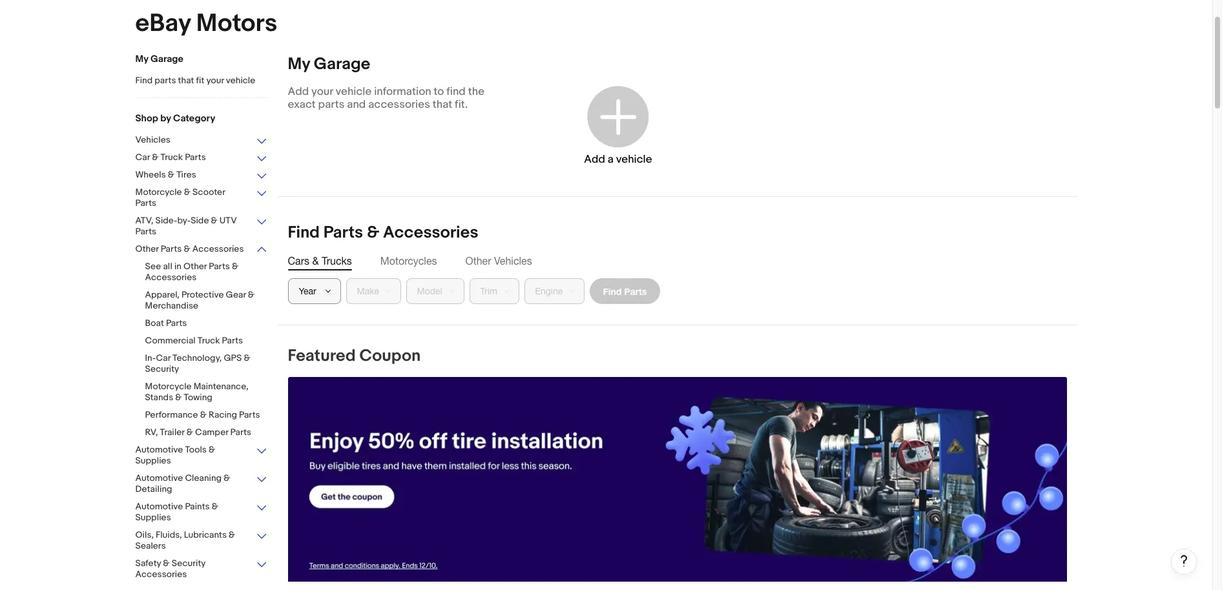 Task type: describe. For each thing, give the bounding box(es) containing it.
find parts
[[603, 286, 647, 297]]

tab list inside main content
[[288, 254, 1067, 268]]

coupon
[[360, 346, 421, 366]]

ebay
[[135, 8, 191, 39]]

boat
[[145, 318, 164, 329]]

accessories up see all in other parts & accessories link at the left of the page
[[192, 244, 244, 255]]

0 vertical spatial motorcycle
[[135, 187, 182, 198]]

see all in other parts & accessories link
[[145, 261, 278, 284]]

motorcycle & scooter parts button
[[135, 187, 268, 210]]

cars
[[288, 255, 310, 267]]

find parts button
[[590, 279, 661, 304]]

1 horizontal spatial car
[[156, 353, 171, 364]]

1 horizontal spatial garage
[[314, 54, 370, 74]]

accessories
[[368, 98, 430, 111]]

automotive paints & supplies button
[[135, 502, 268, 525]]

find
[[447, 85, 466, 98]]

find parts & accessories
[[288, 223, 479, 243]]

a
[[608, 153, 614, 166]]

2 supplies from the top
[[135, 512, 171, 523]]

main content containing my garage
[[278, 54, 1198, 591]]

fit
[[196, 75, 204, 86]]

see
[[145, 261, 161, 272]]

technology,
[[173, 353, 222, 364]]

stands
[[145, 392, 173, 403]]

the
[[468, 85, 485, 98]]

towing
[[184, 392, 213, 403]]

lubricants
[[184, 530, 227, 541]]

information
[[374, 85, 432, 98]]

motors
[[196, 8, 277, 39]]

tires
[[177, 169, 196, 180]]

performance
[[145, 410, 198, 421]]

enjoy 50% off tire installation image
[[288, 377, 1067, 582]]

utv
[[220, 215, 237, 226]]

find for find parts & accessories
[[288, 223, 320, 243]]

trailer
[[160, 427, 185, 438]]

find parts that fit your vehicle link
[[135, 75, 268, 87]]

parts inside add your vehicle information to find the exact parts and accessories that fit.
[[318, 98, 345, 111]]

vehicle for add your vehicle information to find the exact parts and accessories that fit.
[[336, 85, 372, 98]]

paints
[[185, 502, 210, 512]]

0 vertical spatial security
[[145, 364, 179, 375]]

wheels & tires button
[[135, 169, 268, 182]]

ebay motors
[[135, 8, 277, 39]]

wheels
[[135, 169, 166, 180]]

1 automotive from the top
[[135, 445, 183, 456]]

1 vertical spatial security
[[172, 558, 206, 569]]

featured
[[288, 346, 356, 366]]

in-
[[145, 353, 156, 364]]

to
[[434, 85, 444, 98]]

add your vehicle information to find the exact parts and accessories that fit.
[[288, 85, 485, 111]]

gps
[[224, 353, 242, 364]]

performance & racing parts link
[[145, 410, 278, 422]]

trucks
[[322, 255, 352, 267]]

0 vertical spatial car
[[135, 152, 150, 163]]

fluids,
[[156, 530, 182, 541]]

0 horizontal spatial your
[[206, 75, 224, 86]]

accessories down sealers
[[135, 569, 187, 580]]

0 horizontal spatial vehicle
[[226, 75, 255, 86]]

accessories inside main content
[[383, 223, 479, 243]]

side
[[191, 215, 209, 226]]

and
[[347, 98, 366, 111]]

vehicles inside tab list
[[494, 255, 532, 267]]

atv,
[[135, 215, 153, 226]]

other parts & accessories button
[[135, 244, 268, 256]]

maintenance,
[[194, 381, 249, 392]]

automotive cleaning & detailing button
[[135, 473, 268, 496]]

cleaning
[[185, 473, 222, 484]]

category
[[173, 112, 215, 125]]

0 horizontal spatial my
[[135, 53, 148, 65]]

motorcycle maintenance, stands & towing link
[[145, 381, 278, 405]]

oils, fluids, lubricants & sealers button
[[135, 530, 268, 553]]

by
[[160, 112, 171, 125]]



Task type: locate. For each thing, give the bounding box(es) containing it.
my garage up exact
[[288, 54, 370, 74]]

main content
[[278, 54, 1198, 591]]

motorcycles
[[381, 255, 437, 267]]

parts
[[155, 75, 176, 86], [318, 98, 345, 111]]

0 horizontal spatial find
[[135, 75, 153, 86]]

1 horizontal spatial truck
[[198, 335, 220, 346]]

0 horizontal spatial other
[[135, 244, 159, 255]]

parts left fit
[[155, 75, 176, 86]]

vehicle inside button
[[616, 153, 652, 166]]

commercial
[[145, 335, 196, 346]]

supplies up oils,
[[135, 512, 171, 523]]

scooter
[[193, 187, 225, 198]]

truck up tires
[[161, 152, 183, 163]]

car down commercial
[[156, 353, 171, 364]]

tab list
[[288, 254, 1067, 268]]

truck down "boat parts" link
[[198, 335, 220, 346]]

exact
[[288, 98, 316, 111]]

1 vertical spatial supplies
[[135, 512, 171, 523]]

add left and
[[288, 85, 309, 98]]

find for find parts that fit your vehicle
[[135, 75, 153, 86]]

add a vehicle
[[584, 153, 652, 166]]

add for add a vehicle
[[584, 153, 606, 166]]

find inside button
[[603, 286, 622, 297]]

featured coupon
[[288, 346, 421, 366]]

1 vertical spatial parts
[[318, 98, 345, 111]]

automotive left cleaning
[[135, 473, 183, 484]]

0 vertical spatial parts
[[155, 75, 176, 86]]

tools
[[185, 445, 207, 456]]

add a vehicle image
[[584, 82, 652, 150]]

my down ebay
[[135, 53, 148, 65]]

0 vertical spatial that
[[178, 75, 194, 86]]

accessories up motorcycles
[[383, 223, 479, 243]]

all
[[163, 261, 172, 272]]

add inside button
[[584, 153, 606, 166]]

0 horizontal spatial my garage
[[135, 53, 184, 65]]

motorcycle
[[135, 187, 182, 198], [145, 381, 192, 392]]

1 vertical spatial add
[[584, 153, 606, 166]]

0 horizontal spatial add
[[288, 85, 309, 98]]

garage up find parts that fit your vehicle
[[151, 53, 184, 65]]

none text field inside main content
[[288, 377, 1067, 583]]

vehicle right the a
[[616, 153, 652, 166]]

3 automotive from the top
[[135, 502, 183, 512]]

other inside main content
[[466, 255, 492, 267]]

0 vertical spatial truck
[[161, 152, 183, 163]]

0 horizontal spatial vehicles
[[135, 134, 170, 145]]

protective
[[182, 290, 224, 301]]

cars & trucks
[[288, 255, 352, 267]]

other
[[135, 244, 159, 255], [466, 255, 492, 267], [184, 261, 207, 272]]

0 horizontal spatial truck
[[161, 152, 183, 163]]

that inside add your vehicle information to find the exact parts and accessories that fit.
[[433, 98, 453, 111]]

1 vertical spatial truck
[[198, 335, 220, 346]]

1 horizontal spatial your
[[312, 85, 333, 98]]

supplies
[[135, 456, 171, 467], [135, 512, 171, 523]]

vehicle left information
[[336, 85, 372, 98]]

commercial truck parts link
[[145, 335, 278, 348]]

0 vertical spatial supplies
[[135, 456, 171, 467]]

2 automotive from the top
[[135, 473, 183, 484]]

2 vertical spatial find
[[603, 286, 622, 297]]

garage up and
[[314, 54, 370, 74]]

apparel,
[[145, 290, 180, 301]]

in
[[174, 261, 182, 272]]

oils,
[[135, 530, 154, 541]]

vehicles button
[[135, 134, 268, 147]]

shop
[[135, 112, 158, 125]]

vehicles car & truck parts wheels & tires motorcycle & scooter parts atv, side-by-side & utv parts other parts & accessories see all in other parts & accessories apparel, protective gear & merchandise boat parts commercial truck parts in-car technology, gps & security motorcycle maintenance, stands & towing performance & racing parts rv, trailer & camper parts automotive tools & supplies automotive cleaning & detailing automotive paints & supplies oils, fluids, lubricants & sealers safety & security accessories
[[135, 134, 260, 580]]

vehicle inside add your vehicle information to find the exact parts and accessories that fit.
[[336, 85, 372, 98]]

2 horizontal spatial other
[[466, 255, 492, 267]]

my
[[135, 53, 148, 65], [288, 54, 310, 74]]

motorcycle up performance
[[145, 381, 192, 392]]

my up exact
[[288, 54, 310, 74]]

0 horizontal spatial car
[[135, 152, 150, 163]]

tab list containing cars & trucks
[[288, 254, 1067, 268]]

boat parts link
[[145, 318, 278, 330]]

car up wheels
[[135, 152, 150, 163]]

1 horizontal spatial my
[[288, 54, 310, 74]]

vehicle right fit
[[226, 75, 255, 86]]

merchandise
[[145, 301, 199, 312]]

your inside add your vehicle information to find the exact parts and accessories that fit.
[[312, 85, 333, 98]]

1 horizontal spatial vehicles
[[494, 255, 532, 267]]

your
[[206, 75, 224, 86], [312, 85, 333, 98]]

rv, trailer & camper parts link
[[145, 427, 278, 439]]

1 horizontal spatial other
[[184, 261, 207, 272]]

that left fit
[[178, 75, 194, 86]]

automotive down rv,
[[135, 445, 183, 456]]

other vehicles
[[466, 255, 532, 267]]

parts
[[185, 152, 206, 163], [135, 198, 156, 209], [324, 223, 363, 243], [135, 226, 156, 237], [161, 244, 182, 255], [209, 261, 230, 272], [624, 286, 647, 297], [166, 318, 187, 329], [222, 335, 243, 346], [239, 410, 260, 421], [230, 427, 252, 438]]

2 horizontal spatial vehicle
[[616, 153, 652, 166]]

that left fit. at the left of page
[[433, 98, 453, 111]]

by-
[[177, 215, 191, 226]]

camper
[[195, 427, 228, 438]]

accessories up the apparel,
[[145, 272, 197, 283]]

add left the a
[[584, 153, 606, 166]]

None text field
[[288, 377, 1067, 583]]

1 horizontal spatial find
[[288, 223, 320, 243]]

parts left and
[[318, 98, 345, 111]]

&
[[152, 152, 159, 163], [168, 169, 175, 180], [184, 187, 191, 198], [211, 215, 218, 226], [367, 223, 380, 243], [184, 244, 190, 255], [312, 255, 319, 267], [232, 261, 239, 272], [248, 290, 255, 301], [244, 353, 251, 364], [175, 392, 182, 403], [200, 410, 207, 421], [187, 427, 193, 438], [209, 445, 215, 456], [224, 473, 230, 484], [212, 502, 218, 512], [229, 530, 235, 541], [163, 558, 170, 569]]

gear
[[226, 290, 246, 301]]

1 horizontal spatial my garage
[[288, 54, 370, 74]]

car & truck parts button
[[135, 152, 268, 164]]

that
[[178, 75, 194, 86], [433, 98, 453, 111]]

atv, side-by-side & utv parts button
[[135, 215, 268, 238]]

safety
[[135, 558, 161, 569]]

add a vehicle button
[[538, 67, 699, 184]]

1 vertical spatial that
[[433, 98, 453, 111]]

security
[[145, 364, 179, 375], [172, 558, 206, 569]]

1 vertical spatial car
[[156, 353, 171, 364]]

parts inside find parts that fit your vehicle link
[[155, 75, 176, 86]]

garage
[[151, 53, 184, 65], [314, 54, 370, 74]]

your left and
[[312, 85, 333, 98]]

add for add your vehicle information to find the exact parts and accessories that fit.
[[288, 85, 309, 98]]

1 horizontal spatial add
[[584, 153, 606, 166]]

supplies up detailing
[[135, 456, 171, 467]]

vehicles
[[135, 134, 170, 145], [494, 255, 532, 267]]

parts inside find parts button
[[624, 286, 647, 297]]

your right fit
[[206, 75, 224, 86]]

motorcycle down wheels
[[135, 187, 182, 198]]

find
[[135, 75, 153, 86], [288, 223, 320, 243], [603, 286, 622, 297]]

1 vertical spatial automotive
[[135, 473, 183, 484]]

safety & security accessories button
[[135, 558, 268, 582]]

automotive tools & supplies button
[[135, 445, 268, 468]]

find for find parts
[[603, 286, 622, 297]]

2 vertical spatial automotive
[[135, 502, 183, 512]]

1 vertical spatial find
[[288, 223, 320, 243]]

vehicle for add a vehicle
[[616, 153, 652, 166]]

add
[[288, 85, 309, 98], [584, 153, 606, 166]]

sealers
[[135, 541, 166, 552]]

1 vertical spatial motorcycle
[[145, 381, 192, 392]]

fit.
[[455, 98, 468, 111]]

accessories
[[383, 223, 479, 243], [192, 244, 244, 255], [145, 272, 197, 283], [135, 569, 187, 580]]

apparel, protective gear & merchandise link
[[145, 290, 278, 313]]

0 horizontal spatial that
[[178, 75, 194, 86]]

detailing
[[135, 484, 172, 495]]

my garage
[[135, 53, 184, 65], [288, 54, 370, 74]]

in-car technology, gps & security link
[[145, 353, 278, 376]]

0 vertical spatial automotive
[[135, 445, 183, 456]]

0 vertical spatial find
[[135, 75, 153, 86]]

racing
[[209, 410, 237, 421]]

shop by category
[[135, 112, 215, 125]]

security up stands at left bottom
[[145, 364, 179, 375]]

automotive
[[135, 445, 183, 456], [135, 473, 183, 484], [135, 502, 183, 512]]

2 horizontal spatial find
[[603, 286, 622, 297]]

my garage down ebay
[[135, 53, 184, 65]]

find parts that fit your vehicle
[[135, 75, 255, 86]]

my garage inside main content
[[288, 54, 370, 74]]

0 vertical spatial add
[[288, 85, 309, 98]]

1 horizontal spatial that
[[433, 98, 453, 111]]

help, opens dialogs image
[[1178, 555, 1191, 568]]

rv,
[[145, 427, 158, 438]]

0 vertical spatial vehicles
[[135, 134, 170, 145]]

side-
[[155, 215, 177, 226]]

truck
[[161, 152, 183, 163], [198, 335, 220, 346]]

security down oils, fluids, lubricants & sealers dropdown button
[[172, 558, 206, 569]]

car
[[135, 152, 150, 163], [156, 353, 171, 364]]

0 horizontal spatial garage
[[151, 53, 184, 65]]

vehicles inside vehicles car & truck parts wheels & tires motorcycle & scooter parts atv, side-by-side & utv parts other parts & accessories see all in other parts & accessories apparel, protective gear & merchandise boat parts commercial truck parts in-car technology, gps & security motorcycle maintenance, stands & towing performance & racing parts rv, trailer & camper parts automotive tools & supplies automotive cleaning & detailing automotive paints & supplies oils, fluids, lubricants & sealers safety & security accessories
[[135, 134, 170, 145]]

1 horizontal spatial parts
[[318, 98, 345, 111]]

1 vertical spatial vehicles
[[494, 255, 532, 267]]

automotive down detailing
[[135, 502, 183, 512]]

1 supplies from the top
[[135, 456, 171, 467]]

1 horizontal spatial vehicle
[[336, 85, 372, 98]]

0 horizontal spatial parts
[[155, 75, 176, 86]]

add inside add your vehicle information to find the exact parts and accessories that fit.
[[288, 85, 309, 98]]



Task type: vqa. For each thing, say whether or not it's contained in the screenshot.
Now inside kawaii-yu (97) 100% Buy It Now Free shipping from Japan
no



